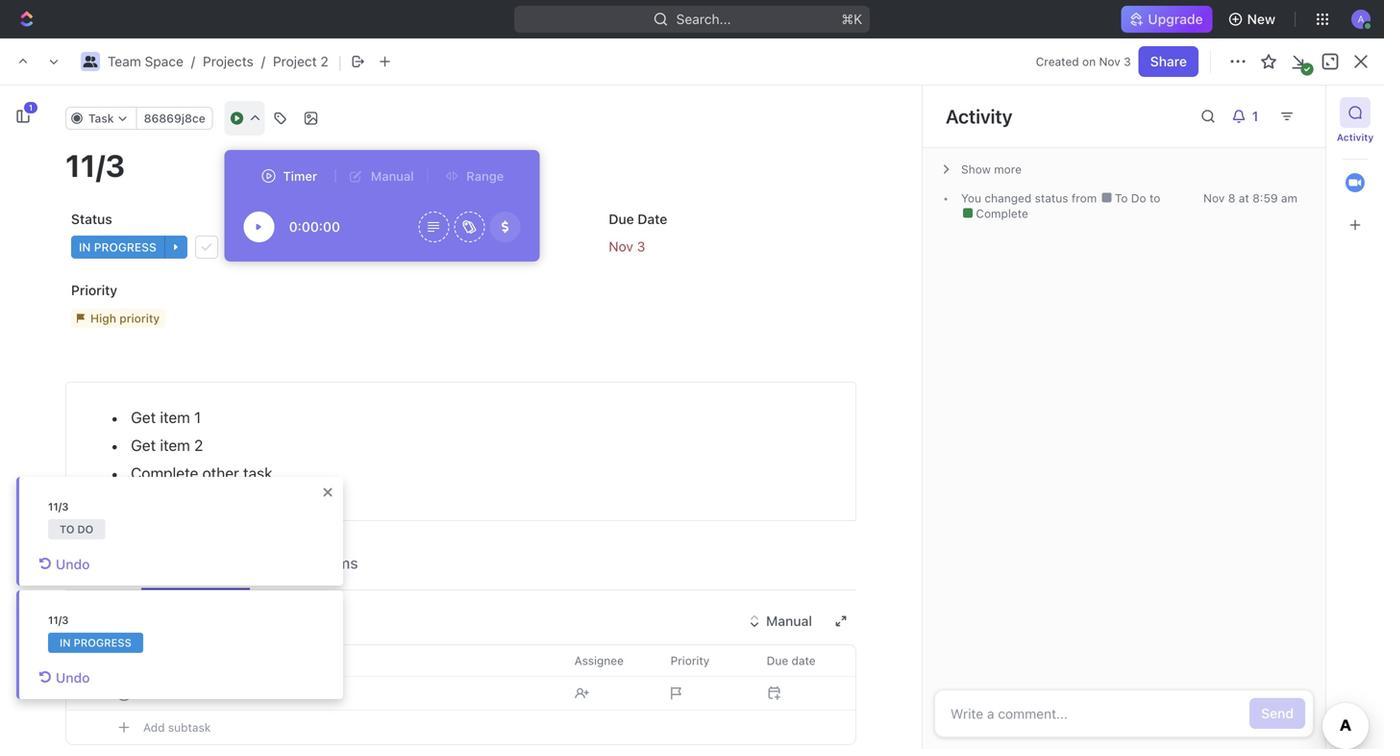 Task type: describe. For each thing, give the bounding box(es) containing it.
2 share button from the left
[[1142, 46, 1201, 77]]

user group image
[[83, 56, 98, 67]]

remember
[[143, 685, 212, 701]]

send button
[[1250, 698, 1306, 729]]

table
[[296, 178, 330, 194]]

subtasks button
[[65, 598, 857, 644]]

meeting
[[146, 586, 198, 601]]

team for team space
[[36, 53, 69, 69]]

status
[[71, 211, 112, 227]]

hide inside button
[[529, 226, 555, 240]]

activity inside task sidebar content section
[[946, 105, 1013, 127]]

undo for in
[[56, 670, 90, 686]]

calendar link
[[199, 173, 260, 200]]

attend
[[100, 586, 143, 601]]

1 vertical spatial 3
[[130, 456, 137, 470]]

2 share from the left
[[1153, 53, 1190, 69]]

search
[[1080, 178, 1124, 194]]

upgrade link
[[1122, 6, 1213, 33]]

0 vertical spatial 3
[[1124, 55, 1131, 68]]

search button
[[1055, 173, 1130, 200]]

Edit task name text field
[[65, 147, 857, 184]]

2 / from the left
[[191, 53, 195, 69]]

1 share from the left
[[1151, 53, 1188, 69]]

Search tasks... text field
[[1145, 219, 1338, 248]]

upgrade
[[1148, 11, 1204, 27]]

do inside task sidebar content section
[[1132, 191, 1147, 205]]

add for add task button over customize
[[1246, 124, 1271, 139]]

priority
[[71, 282, 117, 298]]

11/3 for 11/3 to do
[[48, 501, 69, 513]]

task 2
[[100, 518, 141, 534]]

you
[[962, 191, 982, 205]]

to do
[[1112, 191, 1150, 205]]

action items
[[269, 554, 358, 572]]

11/3 for 11/3
[[100, 368, 125, 384]]

project inside the team space / projects / project 2 |
[[273, 53, 317, 69]]

hide button
[[521, 222, 563, 245]]

space for team space
[[73, 53, 111, 69]]

new
[[1248, 11, 1276, 27]]

details button
[[65, 545, 130, 581]]

range
[[467, 169, 504, 183]]

11/3 to do
[[48, 501, 94, 536]]

add task for add task button over customize
[[1246, 124, 1304, 139]]

assigned to
[[340, 211, 415, 227]]

activity inside task sidebar navigation tab list
[[1337, 132, 1374, 143]]

0 vertical spatial in
[[71, 273, 83, 286]]

from
[[1072, 191, 1097, 205]]

complete
[[973, 207, 1029, 220]]

at
[[1239, 191, 1250, 205]]

add for add task button underneath attend
[[100, 619, 125, 635]]

due date
[[609, 211, 668, 227]]

11/3 for 11/3 in progress
[[48, 614, 69, 626]]

add task button up customize
[[1234, 116, 1315, 147]]

due
[[609, 211, 634, 227]]

get item 1 get item 2 complete other task
[[131, 408, 273, 482]]

3 / from the left
[[211, 53, 215, 69]]

2 inside the team space / projects / project 2 |
[[321, 53, 329, 69]]

add task for add task button on top of complete
[[100, 402, 157, 418]]

0 horizontal spatial 1 button
[[8, 101, 38, 132]]

list link
[[67, 173, 94, 200]]

1 vertical spatial 1 button
[[143, 367, 170, 386]]

complete
[[131, 464, 198, 482]]

search...
[[676, 11, 731, 27]]

1 projects from the left
[[152, 53, 203, 69]]

1 vertical spatial item
[[160, 436, 190, 454]]

add task button up the task 2 link
[[167, 451, 249, 475]]

subtasks
[[65, 611, 140, 631]]

automations
[[1220, 53, 1300, 69]]

add task for add task button underneath attend
[[100, 619, 157, 635]]

to right the assigned
[[402, 211, 415, 227]]

projects inside the team space / projects / project 2 |
[[203, 53, 254, 69]]

changed
[[985, 191, 1032, 205]]

attend meeting
[[100, 586, 198, 601]]

3 inside 'link'
[[247, 685, 256, 701]]

manual
[[371, 169, 414, 183]]

in progress
[[71, 273, 149, 286]]

to right from
[[1115, 191, 1128, 205]]

automations button
[[1210, 47, 1310, 76]]

created
[[1036, 55, 1080, 68]]

1 share button from the left
[[1139, 46, 1199, 77]]



Task type: vqa. For each thing, say whether or not it's contained in the screenshot.
Nov within the TASK SIDEBAR CONTENT section
yes



Task type: locate. For each thing, give the bounding box(es) containing it.
add for add task button on top of complete
[[100, 402, 125, 418]]

1 vertical spatial activity
[[1337, 132, 1374, 143]]

add task button down attend
[[91, 616, 164, 639]]

0 horizontal spatial team
[[36, 53, 69, 69]]

progress inside 11/3 in progress
[[74, 637, 132, 649]]

0 horizontal spatial project 2
[[46, 115, 160, 147]]

add left task
[[190, 456, 212, 470]]

status
[[1035, 191, 1069, 205]]

team inside the team space / projects / project 2 |
[[108, 53, 141, 69]]

gantt
[[366, 178, 401, 194]]

3 right "on"
[[1124, 55, 1131, 68]]

1 up complete
[[194, 408, 201, 426]]

progress
[[86, 273, 149, 286], [74, 637, 132, 649]]

8
[[1229, 191, 1236, 205]]

1 button down user group icon
[[8, 101, 38, 132]]

add task button
[[1234, 116, 1315, 147], [208, 268, 290, 291], [91, 399, 164, 422], [167, 451, 249, 475], [91, 616, 164, 639]]

team
[[36, 53, 69, 69], [108, 53, 141, 69]]

hide
[[1157, 178, 1186, 194], [529, 226, 555, 240]]

1 space from the left
[[73, 53, 111, 69]]

1 vertical spatial in
[[60, 637, 71, 649]]

do left task 2
[[77, 523, 94, 536]]

3
[[1124, 55, 1131, 68], [130, 456, 137, 470], [247, 685, 256, 701]]

2 vertical spatial 3
[[247, 685, 256, 701]]

other
[[202, 464, 239, 482]]

do
[[1132, 191, 1147, 205], [77, 523, 94, 536]]

project 2 link
[[219, 50, 305, 73], [273, 53, 329, 69]]

0 vertical spatial nov
[[1100, 55, 1121, 68]]

hide left 'due'
[[529, 226, 555, 240]]

action items button
[[261, 545, 366, 581]]

2 vertical spatial item
[[216, 685, 244, 701]]

1 vertical spatial nov
[[1204, 191, 1225, 205]]

hide inside dropdown button
[[1157, 178, 1186, 194]]

nov left 8
[[1204, 191, 1225, 205]]

item for remember
[[216, 685, 244, 701]]

/ up 86869j8ce button
[[211, 53, 215, 69]]

team space link
[[12, 50, 116, 73], [108, 53, 184, 69]]

add task for add task button under 0:00:00
[[231, 273, 282, 286]]

8:59
[[1253, 191, 1278, 205]]

0 vertical spatial item
[[160, 408, 190, 426]]

/
[[120, 53, 124, 69], [191, 53, 195, 69], [211, 53, 215, 69], [261, 53, 265, 69]]

2 projects from the left
[[203, 53, 254, 69]]

task sidebar content section
[[922, 86, 1326, 749]]

item
[[160, 408, 190, 426], [160, 436, 190, 454], [216, 685, 244, 701]]

1 horizontal spatial project 2
[[243, 53, 300, 69]]

2 space from the left
[[145, 53, 184, 69]]

gantt link
[[362, 173, 401, 200]]

11/3 inside 11/3 in progress
[[48, 614, 69, 626]]

activity
[[946, 105, 1013, 127], [1337, 132, 1374, 143]]

11/3
[[100, 368, 125, 384], [48, 501, 69, 513], [48, 614, 69, 626]]

project
[[243, 53, 288, 69], [273, 53, 317, 69], [46, 115, 133, 147]]

project 2
[[243, 53, 300, 69], [46, 115, 160, 147]]

2
[[292, 53, 300, 69], [321, 53, 329, 69], [138, 115, 155, 147], [194, 436, 203, 454], [133, 518, 141, 534]]

hide button
[[1134, 173, 1192, 200]]

on
[[1083, 55, 1096, 68]]

1 horizontal spatial in
[[71, 273, 83, 286]]

0 horizontal spatial nov
[[1100, 55, 1121, 68]]

|
[[338, 52, 342, 71]]

0 vertical spatial undo
[[56, 556, 90, 572]]

projects link
[[128, 50, 207, 73], [203, 53, 254, 69]]

11/3 down details button
[[48, 614, 69, 626]]

item inside 'link'
[[216, 685, 244, 701]]

user group image
[[18, 57, 30, 66]]

1 vertical spatial 1
[[161, 370, 167, 383]]

4 / from the left
[[261, 53, 265, 69]]

hide right the to do
[[1157, 178, 1186, 194]]

2 vertical spatial 1
[[194, 408, 201, 426]]

add task button down 0:00:00
[[208, 268, 290, 291]]

remember item 3 link
[[138, 679, 559, 707]]

0 vertical spatial 1
[[29, 103, 33, 112]]

2 team from the left
[[108, 53, 141, 69]]

details
[[73, 554, 122, 572]]

2 vertical spatial 11/3
[[48, 614, 69, 626]]

86869j8ce button
[[136, 107, 213, 130]]

1 / from the left
[[120, 53, 124, 69]]

calendar
[[203, 178, 260, 194]]

list
[[71, 178, 94, 194]]

changed status from
[[982, 191, 1101, 205]]

2 get from the top
[[131, 436, 156, 454]]

1 vertical spatial 11/3
[[48, 501, 69, 513]]

0 horizontal spatial in
[[60, 637, 71, 649]]

undo down 11/3 in progress
[[56, 670, 90, 686]]

1 vertical spatial get
[[131, 436, 156, 454]]

nov
[[1100, 55, 1121, 68], [1204, 191, 1225, 205]]

customize button
[[1196, 173, 1294, 200]]

am
[[1282, 191, 1298, 205]]

1 horizontal spatial space
[[145, 53, 184, 69]]

team space
[[36, 53, 111, 69]]

in down subtasks
[[60, 637, 71, 649]]

assigned
[[340, 211, 399, 227]]

add left 'get item 1 get item 2 complete other task'
[[100, 402, 125, 418]]

1 vertical spatial undo
[[56, 670, 90, 686]]

11/3 down "priority"
[[100, 368, 125, 384]]

get
[[131, 408, 156, 426], [131, 436, 156, 454]]

1 vertical spatial do
[[77, 523, 94, 536]]

1 button
[[8, 101, 38, 132], [143, 367, 170, 386]]

add up customize
[[1246, 124, 1271, 139]]

item for get
[[160, 408, 190, 426]]

to right search
[[1150, 191, 1161, 205]]

task 2 link
[[95, 513, 379, 540]]

86869j8ce
[[144, 112, 206, 125]]

1 horizontal spatial do
[[1132, 191, 1147, 205]]

space right user group icon
[[73, 53, 111, 69]]

1
[[29, 103, 33, 112], [161, 370, 167, 383], [194, 408, 201, 426]]

to inside 11/3 to do
[[60, 523, 74, 536]]

task
[[243, 464, 273, 482]]

1 vertical spatial progress
[[74, 637, 132, 649]]

space up '86869j8ce'
[[145, 53, 184, 69]]

project 2 up list
[[46, 115, 160, 147]]

remember item 3
[[143, 685, 256, 701]]

project 2 left |
[[243, 53, 300, 69]]

team right user group icon
[[36, 53, 69, 69]]

1 undo from the top
[[56, 556, 90, 572]]

team right user group image
[[108, 53, 141, 69]]

2 inside 'get item 1 get item 2 complete other task'
[[194, 436, 203, 454]]

1 horizontal spatial 1 button
[[143, 367, 170, 386]]

1 horizontal spatial activity
[[1337, 132, 1374, 143]]

0 vertical spatial do
[[1132, 191, 1147, 205]]

1 horizontal spatial 3
[[247, 685, 256, 701]]

table link
[[292, 173, 330, 200]]

1 down user group icon
[[29, 103, 33, 112]]

0 horizontal spatial do
[[77, 523, 94, 536]]

/ up '86869j8ce'
[[191, 53, 195, 69]]

progress down subtasks
[[74, 637, 132, 649]]

1 vertical spatial project 2
[[46, 115, 160, 147]]

nov right "on"
[[1100, 55, 1121, 68]]

3 up task 2
[[130, 456, 137, 470]]

new button
[[1221, 4, 1288, 35]]

1 horizontal spatial nov
[[1204, 191, 1225, 205]]

2 horizontal spatial 1
[[194, 408, 201, 426]]

0 horizontal spatial space
[[73, 53, 111, 69]]

team for team space / projects / project 2 |
[[108, 53, 141, 69]]

0:00:00
[[289, 219, 340, 235]]

/ right user group image
[[120, 53, 124, 69]]

send
[[1262, 705, 1294, 721]]

do right search
[[1132, 191, 1147, 205]]

progress down status
[[86, 273, 149, 286]]

team space / projects / project 2 |
[[108, 52, 342, 71]]

0 horizontal spatial 3
[[130, 456, 137, 470]]

0 vertical spatial get
[[131, 408, 156, 426]]

in inside 11/3 in progress
[[60, 637, 71, 649]]

11/3 inside 11/3 to do
[[48, 501, 69, 513]]

share
[[1151, 53, 1188, 69], [1153, 53, 1190, 69]]

do inside 11/3 to do
[[77, 523, 94, 536]]

nov 8 at 8:59 am
[[1204, 191, 1298, 205]]

share button
[[1139, 46, 1199, 77], [1142, 46, 1201, 77]]

0 vertical spatial 11/3
[[100, 368, 125, 384]]

add task
[[1246, 124, 1304, 139], [231, 273, 282, 286], [100, 402, 157, 418], [190, 456, 241, 470], [100, 619, 157, 635]]

0 vertical spatial project 2
[[243, 53, 300, 69]]

2 horizontal spatial 3
[[1124, 55, 1131, 68]]

space inside the team space / projects / project 2 |
[[145, 53, 184, 69]]

items
[[319, 554, 358, 572]]

timer
[[283, 169, 317, 183]]

/ left |
[[261, 53, 265, 69]]

3 right "remember"
[[247, 685, 256, 701]]

1 button up 'get item 1 get item 2 complete other task'
[[143, 367, 170, 386]]

undo for to
[[56, 556, 90, 572]]

0 vertical spatial 1 button
[[8, 101, 38, 132]]

undo down 11/3 to do
[[56, 556, 90, 572]]

in
[[71, 273, 83, 286], [60, 637, 71, 649]]

add for add task button under 0:00:00
[[231, 273, 253, 286]]

task sidebar navigation tab list
[[1335, 97, 1377, 240]]

action
[[269, 554, 315, 572]]

attend meeting link
[[95, 580, 379, 608]]

0 horizontal spatial 1
[[29, 103, 33, 112]]

1 vertical spatial hide
[[529, 226, 555, 240]]

1 get from the top
[[131, 408, 156, 426]]

space
[[73, 53, 111, 69], [145, 53, 184, 69]]

task
[[1275, 124, 1304, 139], [256, 273, 282, 286], [128, 402, 157, 418], [216, 456, 241, 470], [100, 518, 129, 534], [128, 619, 157, 635]]

add down attend
[[100, 619, 125, 635]]

add task button up complete
[[91, 399, 164, 422]]

date
[[638, 211, 668, 227]]

0 vertical spatial activity
[[946, 105, 1013, 127]]

0 vertical spatial hide
[[1157, 178, 1186, 194]]

2 undo from the top
[[56, 670, 90, 686]]

1 inside 'get item 1 get item 2 complete other task'
[[194, 408, 201, 426]]

11/3 up details button
[[48, 501, 69, 513]]

11/3 in progress
[[48, 614, 132, 649]]

undo
[[56, 556, 90, 572], [56, 670, 90, 686]]

1 horizontal spatial team
[[108, 53, 141, 69]]

0 horizontal spatial hide
[[529, 226, 555, 240]]

space for team space / projects / project 2 |
[[145, 53, 184, 69]]

1 horizontal spatial 1
[[161, 370, 167, 383]]

to up details button
[[60, 523, 74, 536]]

in down status
[[71, 273, 83, 286]]

to
[[1115, 191, 1128, 205], [1150, 191, 1161, 205], [402, 211, 415, 227], [60, 523, 74, 536]]

0 vertical spatial progress
[[86, 273, 149, 286]]

1 horizontal spatial hide
[[1157, 178, 1186, 194]]

customize
[[1221, 178, 1289, 194]]

0 horizontal spatial activity
[[946, 105, 1013, 127]]

nov inside task sidebar content section
[[1204, 191, 1225, 205]]

created on nov 3
[[1036, 55, 1131, 68]]

1 up 'get item 1 get item 2 complete other task'
[[161, 370, 167, 383]]

1 team from the left
[[36, 53, 69, 69]]

⌘k
[[842, 11, 863, 27]]

add down calendar link
[[231, 273, 253, 286]]



